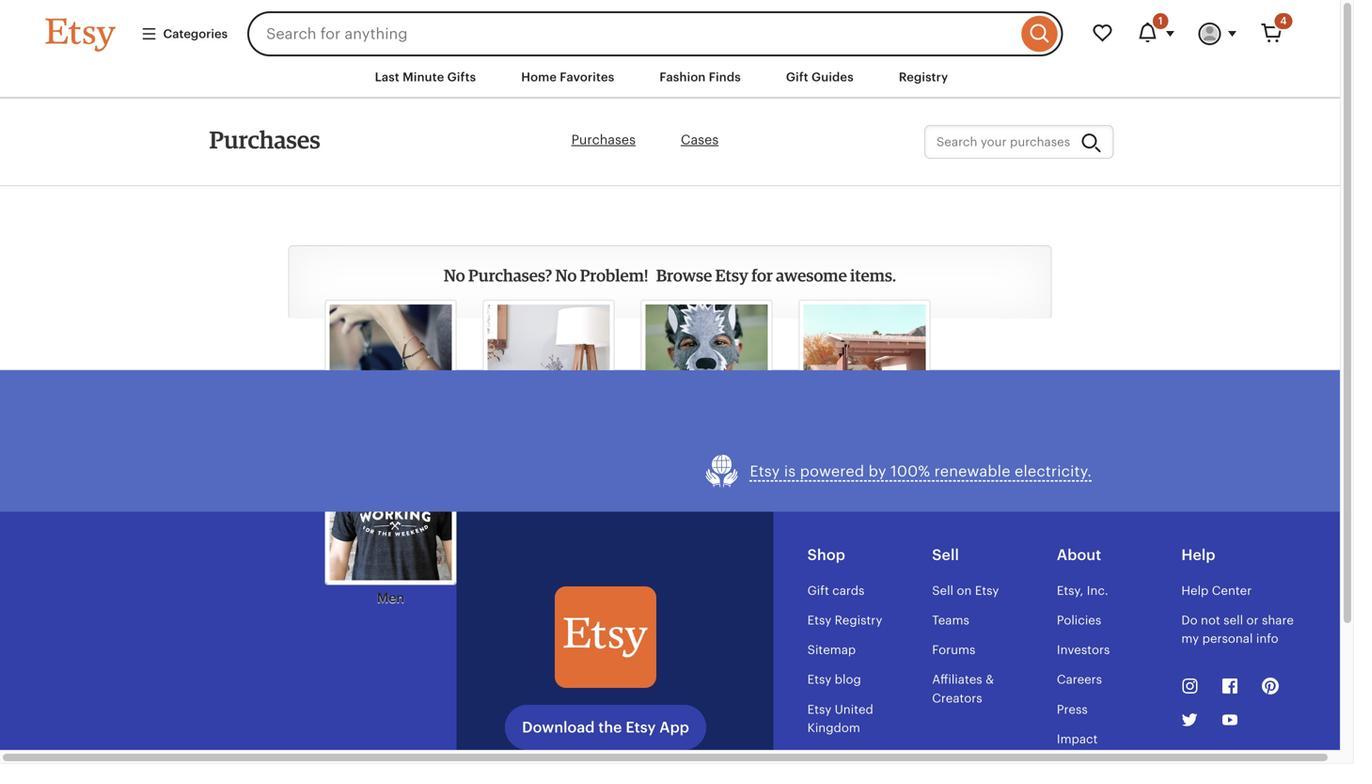 Task type: vqa. For each thing, say whether or not it's contained in the screenshot.
the bottom the loved
no



Task type: describe. For each thing, give the bounding box(es) containing it.
impact link
[[1057, 733, 1098, 747]]

browse
[[656, 265, 712, 286]]

help for help
[[1182, 547, 1216, 564]]

etsy right on
[[975, 584, 999, 598]]

etsy up sitemap link
[[808, 614, 832, 628]]

etsy blog
[[808, 673, 861, 687]]

powered
[[800, 463, 865, 480]]

Search your purchases telephone field
[[925, 125, 1114, 159]]

affiliates
[[932, 673, 983, 687]]

cases
[[681, 132, 719, 147]]

sell
[[1224, 614, 1244, 628]]

about
[[1057, 547, 1102, 564]]

0 horizontal spatial registry
[[835, 614, 883, 628]]

100%
[[891, 463, 931, 480]]

download
[[522, 719, 595, 736]]

art image
[[804, 305, 926, 427]]

men link
[[325, 454, 457, 608]]

fashion finds
[[660, 70, 741, 84]]

purchases link
[[572, 132, 636, 147]]

sell on etsy link
[[932, 584, 999, 598]]

policies link
[[1057, 614, 1102, 628]]

sitemap
[[808, 643, 856, 658]]

cases link
[[681, 132, 719, 147]]

the
[[599, 719, 622, 736]]

4
[[1281, 15, 1287, 27]]

on
[[957, 584, 972, 598]]

favorites
[[560, 70, 615, 84]]

etsy united kingdom
[[808, 703, 874, 735]]

men
[[377, 591, 405, 606]]

4 link
[[1250, 11, 1295, 56]]

download the etsy app
[[522, 719, 690, 736]]

teams link
[[932, 614, 970, 628]]

affiliates & creators link
[[932, 673, 995, 706]]

or
[[1247, 614, 1259, 628]]

0 horizontal spatial purchases
[[209, 125, 321, 154]]

by
[[869, 463, 887, 480]]

minute
[[403, 70, 444, 84]]

info
[[1257, 632, 1279, 646]]

inc.
[[1087, 584, 1109, 598]]

cards
[[833, 584, 865, 598]]

1 button
[[1126, 11, 1188, 56]]

do
[[1182, 614, 1198, 628]]

share
[[1262, 614, 1294, 628]]

gifts
[[447, 70, 476, 84]]

creators
[[932, 692, 983, 706]]

investors link
[[1057, 643, 1110, 658]]

press
[[1057, 703, 1088, 717]]

1
[[1159, 15, 1163, 27]]

app
[[660, 719, 690, 736]]

is
[[784, 463, 796, 480]]

investors
[[1057, 643, 1110, 658]]

etsy right "the"
[[626, 719, 656, 736]]

shop
[[808, 547, 846, 564]]

etsy, inc. link
[[1057, 584, 1109, 598]]

registry inside "link"
[[899, 70, 949, 84]]

blog
[[835, 673, 861, 687]]

items.
[[850, 265, 897, 286]]

not
[[1201, 614, 1221, 628]]

none search field inside categories banner
[[247, 11, 1063, 56]]

united
[[835, 703, 874, 717]]

no purchases? no problem! browse etsy for awesome items.
[[444, 265, 897, 286]]

kingdom
[[808, 721, 861, 735]]

home
[[521, 70, 557, 84]]



Task type: locate. For each thing, give the bounding box(es) containing it.
teams
[[932, 614, 970, 628]]

categories button
[[127, 17, 242, 51]]

etsy is powered by 100% renewable electricity.
[[750, 463, 1092, 480]]

0 vertical spatial help
[[1182, 547, 1216, 564]]

home favorites
[[521, 70, 615, 84]]

no
[[444, 265, 465, 286], [555, 265, 577, 286]]

1 sell from the top
[[932, 547, 959, 564]]

etsy
[[716, 265, 749, 286], [750, 463, 780, 480], [975, 584, 999, 598], [808, 614, 832, 628], [808, 673, 832, 687], [808, 703, 832, 717], [626, 719, 656, 736]]

awesome
[[776, 265, 847, 286]]

sitemap link
[[808, 643, 856, 658]]

etsy registry
[[808, 614, 883, 628]]

0 horizontal spatial no
[[444, 265, 465, 286]]

careers
[[1057, 673, 1103, 687]]

sell left on
[[932, 584, 954, 598]]

1 vertical spatial sell
[[932, 584, 954, 598]]

1 horizontal spatial purchases
[[572, 132, 636, 147]]

etsy left blog
[[808, 673, 832, 687]]

center
[[1212, 584, 1252, 598]]

purchases?
[[468, 265, 552, 286]]

etsy inside etsy united kingdom
[[808, 703, 832, 717]]

affiliates & creators
[[932, 673, 995, 706]]

categories banner
[[12, 0, 1329, 56]]

1 vertical spatial registry
[[835, 614, 883, 628]]

kids image
[[646, 305, 768, 427]]

etsy blog link
[[808, 673, 861, 687]]

etsy is powered by 100% renewable electricity. button
[[705, 454, 1092, 490]]

careers link
[[1057, 673, 1103, 687]]

gift for gift guides
[[786, 70, 809, 84]]

kids link
[[641, 300, 773, 454]]

&
[[986, 673, 995, 687]]

etsy registry link
[[808, 614, 883, 628]]

1 vertical spatial help
[[1182, 584, 1209, 598]]

etsy united kingdom link
[[808, 703, 874, 735]]

etsy, inc.
[[1057, 584, 1109, 598]]

help for help center
[[1182, 584, 1209, 598]]

men image
[[330, 458, 452, 581]]

policies
[[1057, 614, 1102, 628]]

last minute gifts link
[[361, 60, 490, 94]]

registry down cards at bottom right
[[835, 614, 883, 628]]

guides
[[812, 70, 854, 84]]

fashion
[[660, 70, 706, 84]]

gift left cards at bottom right
[[808, 584, 829, 598]]

2 no from the left
[[555, 265, 577, 286]]

registry right guides
[[899, 70, 949, 84]]

help up help center link
[[1182, 547, 1216, 564]]

personal
[[1203, 632, 1253, 646]]

gift cards
[[808, 584, 865, 598]]

0 vertical spatial gift
[[786, 70, 809, 84]]

etsy up the kingdom
[[808, 703, 832, 717]]

last
[[375, 70, 400, 84]]

etsy left is
[[750, 463, 780, 480]]

1 vertical spatial gift
[[808, 584, 829, 598]]

registry link
[[885, 60, 963, 94]]

help center link
[[1182, 584, 1252, 598]]

last minute gifts
[[375, 70, 476, 84]]

jewelry image
[[330, 305, 452, 427]]

2 help from the top
[[1182, 584, 1209, 598]]

0 vertical spatial registry
[[899, 70, 949, 84]]

None search field
[[247, 11, 1063, 56]]

help up do
[[1182, 584, 1209, 598]]

2 sell from the top
[[932, 584, 954, 598]]

forums
[[932, 643, 976, 658]]

1 horizontal spatial no
[[555, 265, 577, 286]]

press link
[[1057, 703, 1088, 717]]

gift inside menu bar
[[786, 70, 809, 84]]

menu bar containing last minute gifts
[[12, 56, 1329, 99]]

fashion finds link
[[646, 60, 755, 94]]

my
[[1182, 632, 1200, 646]]

impact
[[1057, 733, 1098, 747]]

no left purchases?
[[444, 265, 465, 286]]

1 no from the left
[[444, 265, 465, 286]]

sell for sell
[[932, 547, 959, 564]]

help
[[1182, 547, 1216, 564], [1182, 584, 1209, 598]]

home favorites link
[[507, 60, 629, 94]]

etsy left for at the right top of page
[[716, 265, 749, 286]]

sell for sell on etsy
[[932, 584, 954, 598]]

account navigation
[[209, 125, 1131, 159]]

do not sell or share my personal info
[[1182, 614, 1294, 646]]

etsy inside button
[[750, 463, 780, 480]]

home & living image
[[488, 305, 610, 427]]

forums link
[[932, 643, 976, 658]]

gift cards link
[[808, 584, 865, 598]]

1 horizontal spatial registry
[[899, 70, 949, 84]]

renewable
[[935, 463, 1011, 480]]

0 vertical spatial sell
[[932, 547, 959, 564]]

do not sell or share my personal info link
[[1182, 614, 1294, 646]]

gift guides link
[[772, 60, 868, 94]]

electricity.
[[1015, 463, 1092, 480]]

gift for gift cards
[[808, 584, 829, 598]]

menu bar
[[12, 56, 1329, 99]]

Search for anything text field
[[247, 11, 1017, 56]]

kids
[[693, 437, 721, 452]]

help center
[[1182, 584, 1252, 598]]

gift guides
[[786, 70, 854, 84]]

1 help from the top
[[1182, 547, 1216, 564]]

registry
[[899, 70, 949, 84], [835, 614, 883, 628]]

sell on etsy
[[932, 584, 999, 598]]

sell up on
[[932, 547, 959, 564]]

for
[[752, 265, 773, 286]]

etsy,
[[1057, 584, 1084, 598]]

purchases
[[209, 125, 321, 154], [572, 132, 636, 147]]

download the etsy app link
[[505, 705, 706, 750]]

gift left guides
[[786, 70, 809, 84]]

problem!
[[580, 265, 649, 286]]

no left problem!
[[555, 265, 577, 286]]



